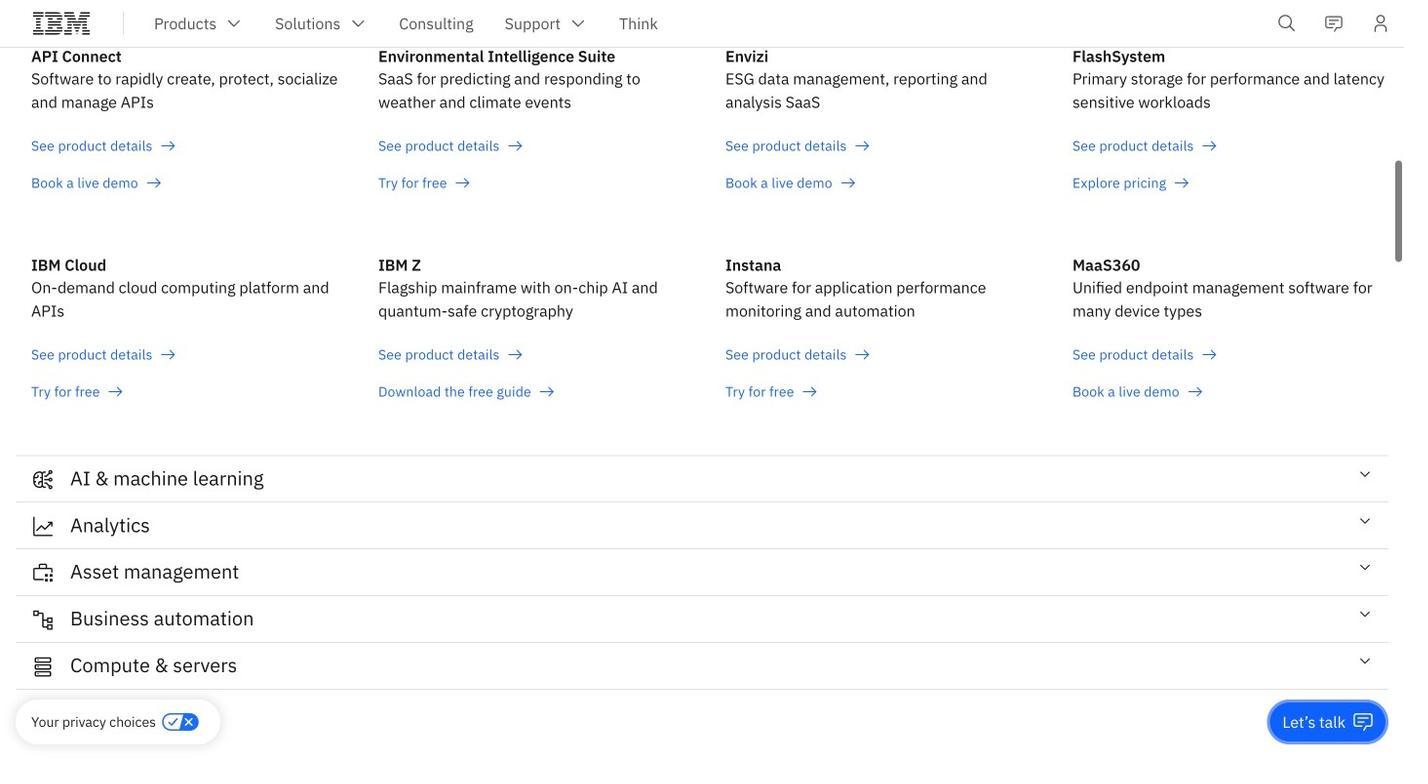Task type: describe. For each thing, give the bounding box(es) containing it.
let's talk element
[[1283, 711, 1346, 733]]

your privacy choices element
[[31, 711, 156, 733]]



